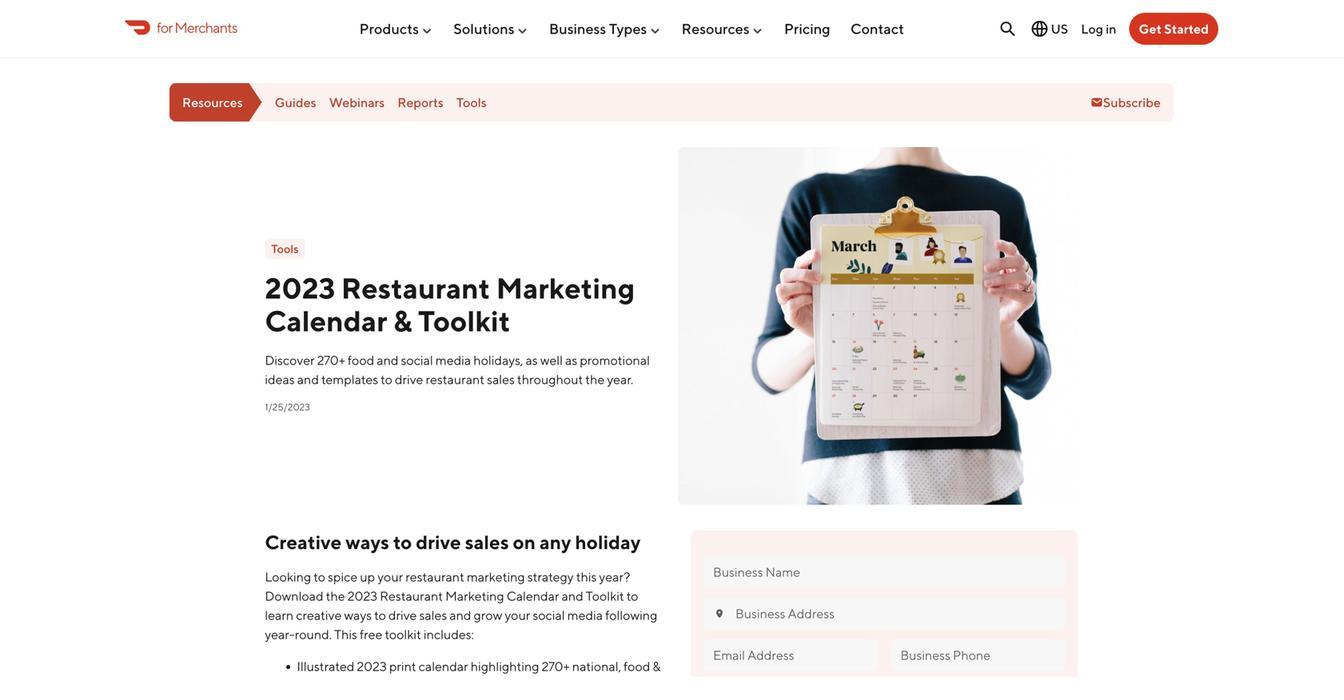 Task type: vqa. For each thing, say whether or not it's contained in the screenshot.
2023 within the ILLUSTRATED 2023 PRINT CALENDAR HIGHLIGHTING 270+ NATIONAL, FOOD &
yes



Task type: locate. For each thing, give the bounding box(es) containing it.
0 vertical spatial calendar
[[265, 304, 387, 338]]

sales inside looking to spice up your restaurant marketing strategy this year? download the 2023 restaurant marketing calendar and toolkit to learn creative ways to drive sales and grow your social media following year-round. this free toolkit includes:
[[419, 608, 447, 623]]

year?
[[599, 569, 630, 584]]

1 vertical spatial social
[[533, 608, 565, 623]]

1 horizontal spatial tools
[[456, 95, 487, 110]]

resources
[[682, 20, 750, 37], [182, 95, 243, 110]]

following
[[605, 608, 657, 623]]

marketing up "well"
[[496, 271, 635, 305]]

the down the spice
[[326, 588, 345, 604]]

throughout
[[517, 372, 583, 387]]

the
[[585, 372, 605, 387], [326, 588, 345, 604]]

and
[[377, 353, 398, 368], [297, 372, 319, 387], [562, 588, 583, 604], [450, 608, 471, 623]]

drive up toolkit
[[388, 608, 417, 623]]

calendar down strategy
[[507, 588, 559, 604]]

this
[[576, 569, 597, 584]]

0 vertical spatial resources link
[[682, 14, 764, 44]]

to
[[381, 372, 392, 387], [393, 531, 412, 554], [314, 569, 325, 584], [627, 588, 638, 604], [374, 608, 386, 623]]

270+ up templates
[[317, 353, 345, 368]]

tools link
[[456, 95, 487, 110], [265, 239, 305, 259]]

food inside the "discover 270+ food and social media holidays, as well as promotional ideas and templates to drive restaurant sales throughout the year."
[[348, 353, 374, 368]]

restaurant down creative ways to drive sales on any holiday
[[406, 569, 464, 584]]

business types
[[549, 20, 647, 37]]

0 vertical spatial &
[[393, 304, 412, 338]]

1 vertical spatial &
[[653, 659, 661, 674]]

webinars link
[[329, 95, 385, 110]]

0 horizontal spatial as
[[526, 353, 538, 368]]

1 vertical spatial 270+
[[542, 659, 570, 674]]

0 vertical spatial 2023
[[265, 271, 335, 305]]

drive
[[395, 372, 423, 387], [416, 531, 461, 554], [388, 608, 417, 623]]

guides link
[[275, 95, 316, 110]]

2 vertical spatial 2023
[[357, 659, 387, 674]]

sales down holidays,
[[487, 372, 515, 387]]

0 horizontal spatial resources
[[182, 95, 243, 110]]

0 horizontal spatial social
[[401, 353, 433, 368]]

for
[[157, 19, 172, 36]]

solutions link
[[453, 14, 529, 44]]

email icon image
[[1090, 96, 1103, 109]]

1 vertical spatial restaurant
[[406, 569, 464, 584]]

tools
[[456, 95, 487, 110], [271, 242, 299, 256]]

restaurant
[[341, 271, 490, 305], [380, 588, 443, 604]]

food
[[348, 353, 374, 368], [624, 659, 650, 674]]

ways inside looking to spice up your restaurant marketing strategy this year? download the 2023 restaurant marketing calendar and toolkit to learn creative ways to drive sales and grow your social media following year-round. this free toolkit includes:
[[344, 608, 372, 623]]

us
[[1051, 21, 1068, 36]]

marketing
[[496, 271, 635, 305], [445, 588, 504, 604]]

marketing up grow at left
[[445, 588, 504, 604]]

1 horizontal spatial &
[[653, 659, 661, 674]]

illustrated 2023 print calendar highlighting 270+ national, food &
[[297, 659, 661, 677]]

1 vertical spatial sales
[[465, 531, 509, 554]]

Business Address text field
[[735, 605, 1056, 622]]

to inside the "discover 270+ food and social media holidays, as well as promotional ideas and templates to drive restaurant sales throughout the year."
[[381, 372, 392, 387]]

0 horizontal spatial tools link
[[265, 239, 305, 259]]

1 vertical spatial your
[[505, 608, 530, 623]]

0 horizontal spatial 270+
[[317, 353, 345, 368]]

ways up the up
[[346, 531, 389, 554]]

0 horizontal spatial &
[[393, 304, 412, 338]]

0 vertical spatial tools
[[456, 95, 487, 110]]

2 vertical spatial drive
[[388, 608, 417, 623]]

media left holidays,
[[436, 353, 471, 368]]

marketing
[[467, 569, 525, 584]]

toolkit inside '2023 restaurant marketing calendar & toolkit'
[[418, 304, 510, 338]]

1 vertical spatial resources
[[182, 95, 243, 110]]

1 horizontal spatial resources
[[682, 20, 750, 37]]

1 horizontal spatial tools link
[[456, 95, 487, 110]]

your right grow at left
[[505, 608, 530, 623]]

guides
[[275, 95, 316, 110]]

2023
[[265, 271, 335, 305], [348, 588, 377, 604], [357, 659, 387, 674]]

grow
[[474, 608, 502, 623]]

0 horizontal spatial tools
[[271, 242, 299, 256]]

1 vertical spatial marketing
[[445, 588, 504, 604]]

0 vertical spatial marketing
[[496, 271, 635, 305]]

&
[[393, 304, 412, 338], [653, 659, 661, 674]]

1 vertical spatial 2023
[[348, 588, 377, 604]]

1 horizontal spatial media
[[567, 608, 603, 623]]

discover
[[265, 353, 315, 368]]

ways
[[346, 531, 389, 554], [344, 608, 372, 623]]

food up templates
[[348, 353, 374, 368]]

Business Name text field
[[713, 563, 1056, 581]]

as
[[526, 353, 538, 368], [565, 353, 577, 368]]

social
[[401, 353, 433, 368], [533, 608, 565, 623]]

creative
[[296, 608, 342, 623]]

includes:
[[424, 627, 474, 642]]

spice
[[328, 569, 358, 584]]

270+
[[317, 353, 345, 368], [542, 659, 570, 674]]

calendar
[[265, 304, 387, 338], [507, 588, 559, 604]]

1 horizontal spatial as
[[565, 353, 577, 368]]

globe line image
[[1030, 19, 1049, 38]]

your right the up
[[378, 569, 403, 584]]

food inside illustrated 2023 print calendar highlighting 270+ national, food &
[[624, 659, 650, 674]]

pricing
[[784, 20, 830, 37]]

1 vertical spatial resources link
[[169, 83, 262, 122]]

1 vertical spatial media
[[567, 608, 603, 623]]

0 vertical spatial the
[[585, 372, 605, 387]]

the left year. on the bottom left of page
[[585, 372, 605, 387]]

business types link
[[549, 14, 661, 44]]

0 horizontal spatial food
[[348, 353, 374, 368]]

0 vertical spatial 270+
[[317, 353, 345, 368]]

restaurant inside looking to spice up your restaurant marketing strategy this year? download the 2023 restaurant marketing calendar and toolkit to learn creative ways to drive sales and grow your social media following year-round. this free toolkit includes:
[[406, 569, 464, 584]]

restaurant
[[426, 372, 485, 387], [406, 569, 464, 584]]

food right national,
[[624, 659, 650, 674]]

2023 down the up
[[348, 588, 377, 604]]

holidays,
[[473, 353, 523, 368]]

0 vertical spatial resources
[[682, 20, 750, 37]]

0 vertical spatial restaurant
[[426, 372, 485, 387]]

0 vertical spatial social
[[401, 353, 433, 368]]

learn
[[265, 608, 294, 623]]

as left "well"
[[526, 353, 538, 368]]

1 vertical spatial calendar
[[507, 588, 559, 604]]

year-
[[265, 627, 295, 642]]

illustrated
[[297, 659, 354, 674]]

log
[[1081, 21, 1103, 36]]

0 vertical spatial toolkit
[[418, 304, 510, 338]]

2023 restaurant marketing calendar & toolkit
[[265, 271, 635, 338]]

restaurant down holidays,
[[426, 372, 485, 387]]

types
[[609, 20, 647, 37]]

1 vertical spatial restaurant
[[380, 588, 443, 604]]

download
[[265, 588, 323, 604]]

0 vertical spatial restaurant
[[341, 271, 490, 305]]

1 horizontal spatial 270+
[[542, 659, 570, 674]]

1/25/2023
[[265, 401, 310, 413]]

0 horizontal spatial calendar
[[265, 304, 387, 338]]

media down this
[[567, 608, 603, 623]]

toolkit up the "discover 270+ food and social media holidays, as well as promotional ideas and templates to drive restaurant sales throughout the year."
[[418, 304, 510, 338]]

subscribe
[[1103, 95, 1161, 110]]

toolkit down year?
[[586, 588, 624, 604]]

1 horizontal spatial the
[[585, 372, 605, 387]]

this
[[334, 627, 357, 642]]

resources link
[[682, 14, 764, 44], [169, 83, 262, 122]]

1 vertical spatial toolkit
[[586, 588, 624, 604]]

270+ left national,
[[542, 659, 570, 674]]

resources for the right resources link
[[682, 20, 750, 37]]

calendar up discover
[[265, 304, 387, 338]]

social down '2023 restaurant marketing calendar & toolkit'
[[401, 353, 433, 368]]

2023 inside illustrated 2023 print calendar highlighting 270+ national, food &
[[357, 659, 387, 674]]

1 horizontal spatial social
[[533, 608, 565, 623]]

0 vertical spatial media
[[436, 353, 471, 368]]

your
[[378, 569, 403, 584], [505, 608, 530, 623]]

& down following
[[653, 659, 661, 674]]

ways up 'this'
[[344, 608, 372, 623]]

& up the "discover 270+ food and social media holidays, as well as promotional ideas and templates to drive restaurant sales throughout the year."
[[393, 304, 412, 338]]

drive right templates
[[395, 372, 423, 387]]

1 horizontal spatial toolkit
[[586, 588, 624, 604]]

0 vertical spatial food
[[348, 353, 374, 368]]

0 vertical spatial drive
[[395, 372, 423, 387]]

0 horizontal spatial the
[[326, 588, 345, 604]]

270+ inside the "discover 270+ food and social media holidays, as well as promotional ideas and templates to drive restaurant sales throughout the year."
[[317, 353, 345, 368]]

2023 left print
[[357, 659, 387, 674]]

toolkit
[[385, 627, 421, 642]]

marketing inside '2023 restaurant marketing calendar & toolkit'
[[496, 271, 635, 305]]

2023 up discover
[[265, 271, 335, 305]]

location pin image
[[713, 607, 726, 620]]

year.
[[607, 372, 633, 387]]

1 vertical spatial the
[[326, 588, 345, 604]]

0 horizontal spatial media
[[436, 353, 471, 368]]

for merchants
[[157, 19, 237, 36]]

drive up looking to spice up your restaurant marketing strategy this year? download the 2023 restaurant marketing calendar and toolkit to learn creative ways to drive sales and grow your social media following year-round. this free toolkit includes:
[[416, 531, 461, 554]]

solutions
[[453, 20, 514, 37]]

1 vertical spatial ways
[[344, 608, 372, 623]]

1 vertical spatial food
[[624, 659, 650, 674]]

products link
[[359, 14, 433, 44]]

1 horizontal spatial resources link
[[682, 14, 764, 44]]

drive inside the "discover 270+ food and social media holidays, as well as promotional ideas and templates to drive restaurant sales throughout the year."
[[395, 372, 423, 387]]

0 vertical spatial your
[[378, 569, 403, 584]]

1 horizontal spatial calendar
[[507, 588, 559, 604]]

sales inside the "discover 270+ food and social media holidays, as well as promotional ideas and templates to drive restaurant sales throughout the year."
[[487, 372, 515, 387]]

marketing inside looking to spice up your restaurant marketing strategy this year? download the 2023 restaurant marketing calendar and toolkit to learn creative ways to drive sales and grow your social media following year-round. this free toolkit includes:
[[445, 588, 504, 604]]

1 vertical spatial tools link
[[265, 239, 305, 259]]

sales up includes:
[[419, 608, 447, 623]]

reports link
[[397, 95, 444, 110]]

webinars
[[329, 95, 385, 110]]

print
[[389, 659, 416, 674]]

in
[[1106, 21, 1116, 36]]

1 vertical spatial tools
[[271, 242, 299, 256]]

0 vertical spatial sales
[[487, 372, 515, 387]]

1 horizontal spatial food
[[624, 659, 650, 674]]

0 horizontal spatial toolkit
[[418, 304, 510, 338]]

calendar
[[419, 659, 468, 674]]

toolkit
[[418, 304, 510, 338], [586, 588, 624, 604]]

social down strategy
[[533, 608, 565, 623]]

2 vertical spatial sales
[[419, 608, 447, 623]]

as right "well"
[[565, 353, 577, 368]]

round.
[[295, 627, 332, 642]]

sales up marketing
[[465, 531, 509, 554]]

0 horizontal spatial your
[[378, 569, 403, 584]]

media
[[436, 353, 471, 368], [567, 608, 603, 623]]

ideas
[[265, 372, 295, 387]]

reports
[[397, 95, 444, 110]]

sales
[[487, 372, 515, 387], [465, 531, 509, 554], [419, 608, 447, 623]]



Task type: describe. For each thing, give the bounding box(es) containing it.
tools for topmost tools link
[[456, 95, 487, 110]]

creative
[[265, 531, 342, 554]]

restaurant inside the "discover 270+ food and social media holidays, as well as promotional ideas and templates to drive restaurant sales throughout the year."
[[426, 372, 485, 387]]

calendar inside '2023 restaurant marketing calendar & toolkit'
[[265, 304, 387, 338]]

the inside looking to spice up your restaurant marketing strategy this year? download the 2023 restaurant marketing calendar and toolkit to learn creative ways to drive sales and grow your social media following year-round. this free toolkit includes:
[[326, 588, 345, 604]]

well
[[540, 353, 563, 368]]

and up templates
[[377, 353, 398, 368]]

& inside '2023 restaurant marketing calendar & toolkit'
[[393, 304, 412, 338]]

resources 1208x1080 2022 holiday calendar v01.01 image
[[678, 147, 1078, 505]]

restaurant inside '2023 restaurant marketing calendar & toolkit'
[[341, 271, 490, 305]]

national,
[[572, 659, 621, 674]]

on
[[513, 531, 536, 554]]

media inside the "discover 270+ food and social media holidays, as well as promotional ideas and templates to drive restaurant sales throughout the year."
[[436, 353, 471, 368]]

Business Phone text field
[[900, 646, 1056, 664]]

contact
[[851, 20, 904, 37]]

1 as from the left
[[526, 353, 538, 368]]

looking to spice up your restaurant marketing strategy this year? download the 2023 restaurant marketing calendar and toolkit to learn creative ways to drive sales and grow your social media following year-round. this free toolkit includes:
[[265, 569, 657, 642]]

log in link
[[1081, 21, 1116, 36]]

0 vertical spatial ways
[[346, 531, 389, 554]]

social inside looking to spice up your restaurant marketing strategy this year? download the 2023 restaurant marketing calendar and toolkit to learn creative ways to drive sales and grow your social media following year-round. this free toolkit includes:
[[533, 608, 565, 623]]

for merchants link
[[125, 17, 237, 38]]

0 vertical spatial tools link
[[456, 95, 487, 110]]

pricing link
[[784, 14, 830, 44]]

log in
[[1081, 21, 1116, 36]]

and down discover
[[297, 372, 319, 387]]

highlighting
[[471, 659, 539, 674]]

and up includes:
[[450, 608, 471, 623]]

and down this
[[562, 588, 583, 604]]

creative ways to drive sales on any holiday
[[265, 531, 641, 554]]

& inside illustrated 2023 print calendar highlighting 270+ national, food &
[[653, 659, 661, 674]]

get started button
[[1129, 13, 1218, 45]]

calendar inside looking to spice up your restaurant marketing strategy this year? download the 2023 restaurant marketing calendar and toolkit to learn creative ways to drive sales and grow your social media following year-round. this free toolkit includes:
[[507, 588, 559, 604]]

holiday
[[575, 531, 641, 554]]

promotional
[[580, 353, 650, 368]]

up
[[360, 569, 375, 584]]

templates
[[321, 372, 378, 387]]

free
[[360, 627, 382, 642]]

media inside looking to spice up your restaurant marketing strategy this year? download the 2023 restaurant marketing calendar and toolkit to learn creative ways to drive sales and grow your social media following year-round. this free toolkit includes:
[[567, 608, 603, 623]]

1 horizontal spatial your
[[505, 608, 530, 623]]

discover 270+ food and social media holidays, as well as promotional ideas and templates to drive restaurant sales throughout the year.
[[265, 353, 650, 387]]

2023 inside looking to spice up your restaurant marketing strategy this year? download the 2023 restaurant marketing calendar and toolkit to learn creative ways to drive sales and grow your social media following year-round. this free toolkit includes:
[[348, 588, 377, 604]]

270+ inside illustrated 2023 print calendar highlighting 270+ national, food &
[[542, 659, 570, 674]]

get started
[[1139, 21, 1209, 36]]

merchants
[[174, 19, 237, 36]]

started
[[1164, 21, 1209, 36]]

tools for tools link to the left
[[271, 242, 299, 256]]

social inside the "discover 270+ food and social media holidays, as well as promotional ideas and templates to drive restaurant sales throughout the year."
[[401, 353, 433, 368]]

0 horizontal spatial resources link
[[169, 83, 262, 122]]

Email Address email field
[[713, 646, 868, 664]]

resources for left resources link
[[182, 95, 243, 110]]

restaurant inside looking to spice up your restaurant marketing strategy this year? download the 2023 restaurant marketing calendar and toolkit to learn creative ways to drive sales and grow your social media following year-round. this free toolkit includes:
[[380, 588, 443, 604]]

business
[[549, 20, 606, 37]]

strategy
[[527, 569, 574, 584]]

get
[[1139, 21, 1162, 36]]

2023 inside '2023 restaurant marketing calendar & toolkit'
[[265, 271, 335, 305]]

2 as from the left
[[565, 353, 577, 368]]

looking
[[265, 569, 311, 584]]

any
[[540, 531, 571, 554]]

contact link
[[851, 14, 904, 44]]

drive inside looking to spice up your restaurant marketing strategy this year? download the 2023 restaurant marketing calendar and toolkit to learn creative ways to drive sales and grow your social media following year-round. this free toolkit includes:
[[388, 608, 417, 623]]

1 vertical spatial drive
[[416, 531, 461, 554]]

toolkit inside looking to spice up your restaurant marketing strategy this year? download the 2023 restaurant marketing calendar and toolkit to learn creative ways to drive sales and grow your social media following year-round. this free toolkit includes:
[[586, 588, 624, 604]]

products
[[359, 20, 419, 37]]

the inside the "discover 270+ food and social media holidays, as well as promotional ideas and templates to drive restaurant sales throughout the year."
[[585, 372, 605, 387]]



